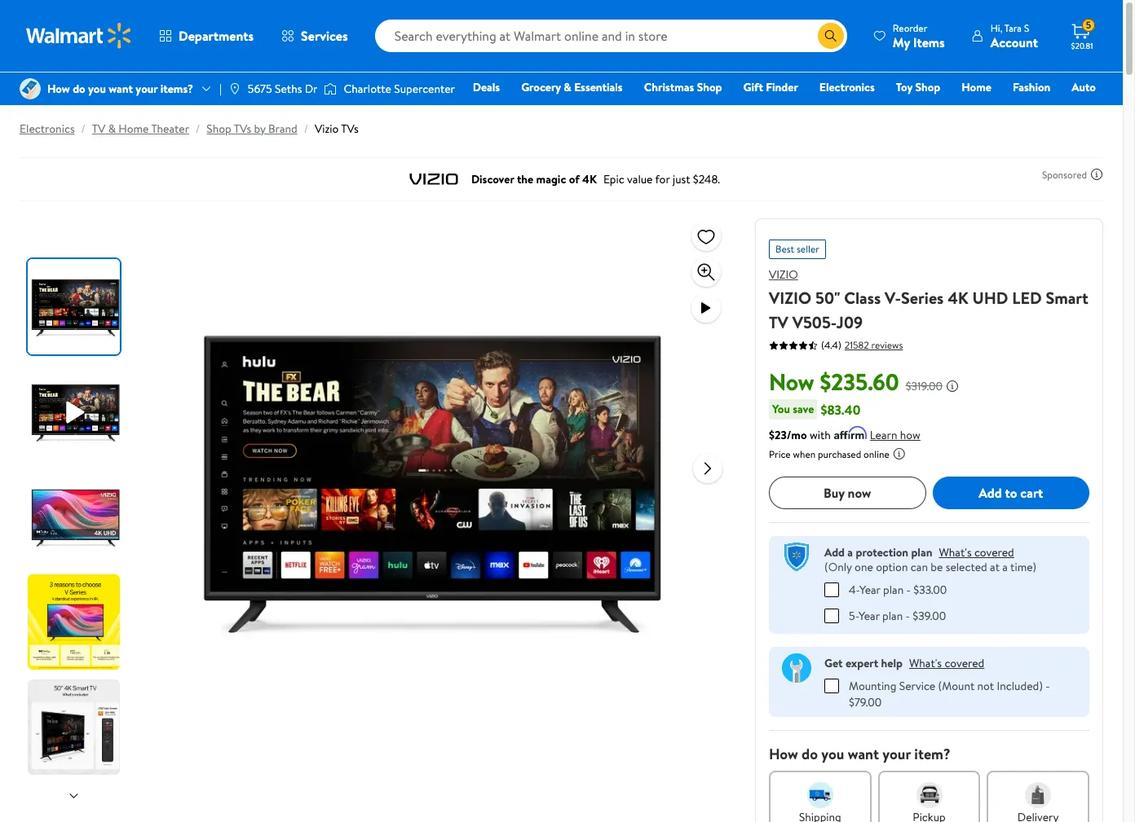 Task type: locate. For each thing, give the bounding box(es) containing it.
how for how do you want your items?
[[47, 81, 70, 97]]

what's inside add a protection plan what's covered (only one option can be selected at a time)
[[939, 545, 972, 561]]

home up one
[[961, 79, 991, 95]]

reorder my items
[[893, 21, 945, 51]]

 image
[[20, 78, 41, 99], [324, 81, 337, 97], [228, 82, 241, 95]]

electronics / tv & home theater / shop tvs by brand / vizio tvs
[[20, 121, 359, 137]]

0 horizontal spatial your
[[136, 81, 158, 97]]

1 horizontal spatial add
[[979, 484, 1002, 502]]

walmart image
[[26, 23, 132, 49]]

items?
[[160, 81, 193, 97]]

want for items?
[[109, 81, 133, 97]]

now
[[769, 366, 814, 398]]

in_home_installation logo image
[[782, 654, 811, 683]]

be
[[931, 559, 943, 576]]

purchased
[[818, 448, 861, 462]]

expert
[[846, 655, 878, 671]]

christmas
[[644, 79, 694, 95]]

electronics for electronics
[[819, 79, 875, 95]]

learn how
[[870, 427, 921, 444]]

2 horizontal spatial shop
[[915, 79, 940, 95]]

class
[[844, 287, 881, 309]]

your left items? on the top
[[136, 81, 158, 97]]

shop up registry
[[915, 79, 940, 95]]

0 vertical spatial want
[[109, 81, 133, 97]]

 image down the walmart image
[[20, 78, 41, 99]]

21582 reviews link
[[841, 338, 903, 352]]

0 vertical spatial your
[[136, 81, 158, 97]]

1 vertical spatial what's covered button
[[909, 655, 984, 671]]

1 vertical spatial you
[[821, 744, 844, 764]]

shop
[[697, 79, 722, 95], [915, 79, 940, 95], [207, 121, 231, 137]]

covered up (mount
[[945, 655, 984, 671]]

1 horizontal spatial how
[[769, 744, 798, 764]]

what's right can
[[939, 545, 972, 561]]

0 horizontal spatial want
[[109, 81, 133, 97]]

you up the intent image for shipping
[[821, 744, 844, 764]]

a
[[847, 545, 853, 561], [1002, 559, 1008, 576]]

2 / from the left
[[196, 121, 200, 137]]

0 vertical spatial what's covered button
[[939, 545, 1014, 561]]

price
[[769, 448, 791, 462]]

tv inside vizio vizio 50" class v-series 4k uhd led smart tv v505-j09
[[769, 311, 788, 333]]

registry link
[[901, 101, 957, 119]]

2 tvs from the left
[[341, 121, 359, 137]]

save
[[793, 401, 814, 417]]

auto
[[1072, 79, 1096, 95]]

plan for $39.00
[[882, 608, 903, 624]]

1 vertical spatial home
[[119, 121, 149, 137]]

protection
[[856, 545, 908, 561]]

year for 4-
[[859, 582, 880, 598]]

1 vertical spatial electronics
[[20, 121, 75, 137]]

registry
[[908, 102, 950, 118]]

0 horizontal spatial add
[[824, 545, 845, 561]]

a left one
[[847, 545, 853, 561]]

shop for toy shop
[[915, 79, 940, 95]]

toy
[[896, 79, 912, 95]]

2 horizontal spatial /
[[304, 121, 308, 137]]

shop tvs by brand link
[[207, 121, 297, 137]]

1 vertical spatial vizio
[[769, 287, 812, 309]]

- for $39.00
[[906, 608, 910, 624]]

home left theater
[[119, 121, 149, 137]]

& right grocery
[[564, 79, 571, 95]]

0 horizontal spatial electronics
[[20, 121, 75, 137]]

plan right option
[[911, 545, 932, 561]]

/
[[81, 121, 86, 137], [196, 121, 200, 137], [304, 121, 308, 137]]

affirm image
[[834, 426, 867, 439]]

0 vertical spatial plan
[[911, 545, 932, 561]]

- right included)
[[1046, 678, 1050, 694]]

deals
[[473, 79, 500, 95]]

0 horizontal spatial how
[[47, 81, 70, 97]]

wpp logo image
[[782, 543, 811, 572]]

grocery
[[521, 79, 561, 95]]

year down one
[[859, 582, 880, 598]]

your left item?
[[883, 744, 911, 764]]

want down "$79.00"
[[848, 744, 879, 764]]

vizio down "vizio" link
[[769, 287, 812, 309]]

0 vertical spatial add
[[979, 484, 1002, 502]]

at
[[990, 559, 1000, 576]]

-
[[906, 582, 911, 598], [906, 608, 910, 624], [1046, 678, 1050, 694]]

your
[[136, 81, 158, 97], [883, 744, 911, 764]]

vizio 50" class v-series 4k uhd led smart tv v505-j09 - image 3 of 20 image
[[28, 470, 123, 565]]

4-Year plan - $33.00 checkbox
[[824, 583, 839, 597]]

to
[[1005, 484, 1017, 502]]

0 vertical spatial year
[[859, 582, 880, 598]]

do for how do you want your items?
[[73, 81, 85, 97]]

included)
[[997, 678, 1043, 694]]

vizio
[[769, 267, 798, 283], [769, 287, 812, 309]]

/ left vizio
[[304, 121, 308, 137]]

0 vertical spatial home
[[961, 79, 991, 95]]

 image right |
[[228, 82, 241, 95]]

2 vertical spatial -
[[1046, 678, 1050, 694]]

tv down how do you want your items?
[[92, 121, 105, 137]]

buy now
[[824, 484, 871, 502]]

1 horizontal spatial want
[[848, 744, 879, 764]]

add inside add a protection plan what's covered (only one option can be selected at a time)
[[824, 545, 845, 561]]

reviews
[[871, 338, 903, 352]]

Search search field
[[375, 20, 847, 52]]

you
[[772, 401, 790, 417]]

0 horizontal spatial /
[[81, 121, 86, 137]]

& down how do you want your items?
[[108, 121, 116, 137]]

do for how do you want your item?
[[802, 744, 818, 764]]

deals link
[[465, 78, 507, 96]]

1 vertical spatial want
[[848, 744, 879, 764]]

vizio 50" class v-series 4k uhd led smart tv v505-j09 - image 4 of 20 image
[[28, 575, 123, 670]]

0 horizontal spatial do
[[73, 81, 85, 97]]

hi,
[[990, 21, 1002, 35]]

do up the intent image for shipping
[[802, 744, 818, 764]]

walmart+ link
[[1040, 101, 1103, 119]]

0 vertical spatial how
[[47, 81, 70, 97]]

selected
[[946, 559, 987, 576]]

do down the walmart image
[[73, 81, 85, 97]]

0 vertical spatial &
[[564, 79, 571, 95]]

add inside button
[[979, 484, 1002, 502]]

year down '4-' at the right of page
[[859, 608, 880, 624]]

now $235.60
[[769, 366, 899, 398]]

get
[[824, 655, 843, 671]]

covered right be at the bottom right of the page
[[974, 545, 1014, 561]]

services
[[301, 27, 348, 45]]

want up tv & home theater link
[[109, 81, 133, 97]]

1 horizontal spatial &
[[564, 79, 571, 95]]

1 horizontal spatial electronics link
[[812, 78, 882, 96]]

vizio down the best
[[769, 267, 798, 283]]

 image right dr
[[324, 81, 337, 97]]

0 horizontal spatial you
[[88, 81, 106, 97]]

add for add a protection plan what's covered (only one option can be selected at a time)
[[824, 545, 845, 561]]

/ right theater
[[196, 121, 200, 137]]

tv
[[92, 121, 105, 137], [769, 311, 788, 333]]

do
[[73, 81, 85, 97], [802, 744, 818, 764]]

1 tvs from the left
[[234, 121, 251, 137]]

1 horizontal spatial a
[[1002, 559, 1008, 576]]

2 horizontal spatial  image
[[324, 81, 337, 97]]

1 vertical spatial covered
[[945, 655, 984, 671]]

what's up 'service' at the bottom right of page
[[909, 655, 942, 671]]

zoom image modal image
[[696, 263, 716, 282]]

1 horizontal spatial your
[[883, 744, 911, 764]]

1 vertical spatial tv
[[769, 311, 788, 333]]

uhd
[[972, 287, 1008, 309]]

2 vertical spatial plan
[[882, 608, 903, 624]]

intent image for delivery image
[[1025, 782, 1051, 808]]

0 vertical spatial covered
[[974, 545, 1014, 561]]

plan down option
[[883, 582, 904, 598]]

you for how do you want your item?
[[821, 744, 844, 764]]

year
[[859, 582, 880, 598], [859, 608, 880, 624]]

tvs right vizio
[[341, 121, 359, 137]]

tvs left by
[[234, 121, 251, 137]]

1 horizontal spatial tv
[[769, 311, 788, 333]]

0 vertical spatial do
[[73, 81, 85, 97]]

your for items?
[[136, 81, 158, 97]]

0 vertical spatial tv
[[92, 121, 105, 137]]

1 horizontal spatial shop
[[697, 79, 722, 95]]

add a protection plan what's covered (only one option can be selected at a time)
[[824, 545, 1036, 576]]

0 horizontal spatial electronics link
[[20, 121, 75, 137]]

0 vertical spatial vizio
[[769, 267, 798, 283]]

0 vertical spatial -
[[906, 582, 911, 598]]

1 vertical spatial plan
[[883, 582, 904, 598]]

1 vertical spatial year
[[859, 608, 880, 624]]

price when purchased online
[[769, 448, 889, 462]]

brand
[[268, 121, 297, 137]]

1 horizontal spatial you
[[821, 744, 844, 764]]

1 horizontal spatial electronics
[[819, 79, 875, 95]]

christmas shop link
[[637, 78, 729, 96]]

year for 5-
[[859, 608, 880, 624]]

1 vertical spatial how
[[769, 744, 798, 764]]

finder
[[766, 79, 798, 95]]

shop down |
[[207, 121, 231, 137]]

- left the $33.00
[[906, 582, 911, 598]]

- left $39.00
[[906, 608, 910, 624]]

1 horizontal spatial do
[[802, 744, 818, 764]]

plan inside add a protection plan what's covered (only one option can be selected at a time)
[[911, 545, 932, 561]]

1 horizontal spatial tvs
[[341, 121, 359, 137]]

tv left v505-
[[769, 311, 788, 333]]

1 horizontal spatial /
[[196, 121, 200, 137]]

$79.00
[[849, 694, 882, 711]]

add left to at bottom right
[[979, 484, 1002, 502]]

departments
[[179, 27, 254, 45]]

one
[[855, 559, 873, 576]]

gift finder
[[743, 79, 798, 95]]

cart
[[1020, 484, 1043, 502]]

1 horizontal spatial home
[[961, 79, 991, 95]]

 image for charlotte
[[324, 81, 337, 97]]

add
[[979, 484, 1002, 502], [824, 545, 845, 561]]

1 vertical spatial do
[[802, 744, 818, 764]]

$33.00
[[913, 582, 947, 598]]

you
[[88, 81, 106, 97], [821, 744, 844, 764]]

1 vertical spatial &
[[108, 121, 116, 137]]

add left one
[[824, 545, 845, 561]]

0 vertical spatial what's
[[939, 545, 972, 561]]

plan down '4-year plan - $33.00'
[[882, 608, 903, 624]]

/ down how do you want your items?
[[81, 121, 86, 137]]

you down the walmart image
[[88, 81, 106, 97]]

vizio tvs link
[[315, 121, 359, 137]]

home
[[961, 79, 991, 95], [119, 121, 149, 137]]

0 vertical spatial you
[[88, 81, 106, 97]]

0 horizontal spatial tvs
[[234, 121, 251, 137]]

2 vizio from the top
[[769, 287, 812, 309]]

tv & home theater link
[[92, 121, 189, 137]]

help
[[881, 655, 903, 671]]

a right at
[[1002, 559, 1008, 576]]

1 horizontal spatial  image
[[228, 82, 241, 95]]

0 horizontal spatial  image
[[20, 78, 41, 99]]

mounting
[[849, 678, 896, 694]]

toy shop
[[896, 79, 940, 95]]

shop right 'christmas'
[[697, 79, 722, 95]]

vizio link
[[769, 267, 798, 283]]

1 vertical spatial add
[[824, 545, 845, 561]]

0 vertical spatial electronics
[[819, 79, 875, 95]]

what's covered button for add a protection plan
[[939, 545, 1014, 561]]

fashion
[[1013, 79, 1050, 95]]

1 vertical spatial -
[[906, 608, 910, 624]]

1 vertical spatial your
[[883, 744, 911, 764]]

what's covered button for get expert help
[[909, 655, 984, 671]]

can
[[911, 559, 928, 576]]

vizio 50" class v-series 4k uhd led smart tv v505-j09 - image 5 of 20 image
[[28, 680, 123, 775]]



Task type: describe. For each thing, give the bounding box(es) containing it.
1 vertical spatial electronics link
[[20, 121, 75, 137]]

0 horizontal spatial &
[[108, 121, 116, 137]]

5675
[[248, 81, 272, 97]]

reorder
[[893, 21, 927, 35]]

v505-
[[792, 311, 836, 333]]

fashion link
[[1005, 78, 1058, 96]]

charlotte
[[344, 81, 391, 97]]

essentials
[[574, 79, 623, 95]]

smart
[[1046, 287, 1088, 309]]

- inside mounting service (mount not included) - $79.00
[[1046, 678, 1050, 694]]

items
[[913, 33, 945, 51]]

1 vertical spatial what's
[[909, 655, 942, 671]]

best seller
[[775, 242, 819, 256]]

covered inside add a protection plan what's covered (only one option can be selected at a time)
[[974, 545, 1014, 561]]

$23/mo with
[[769, 427, 831, 444]]

$39.00
[[913, 608, 946, 624]]

j09
[[836, 311, 863, 333]]

auto link
[[1064, 78, 1103, 96]]

tara
[[1004, 21, 1022, 35]]

how do you want your items?
[[47, 81, 193, 97]]

service
[[899, 678, 935, 694]]

view video image
[[696, 298, 716, 318]]

s
[[1024, 21, 1029, 35]]

50"
[[815, 287, 840, 309]]

home link
[[954, 78, 999, 96]]

get expert help what's covered
[[824, 655, 984, 671]]

shop for christmas shop
[[697, 79, 722, 95]]

0 vertical spatial electronics link
[[812, 78, 882, 96]]

search icon image
[[824, 29, 837, 42]]

 image for 5675
[[228, 82, 241, 95]]

- for $33.00
[[906, 582, 911, 598]]

gift
[[743, 79, 763, 95]]

5
[[1086, 18, 1091, 32]]

electronics for electronics / tv & home theater / shop tvs by brand / vizio tvs
[[20, 121, 75, 137]]

how do you want your item?
[[769, 744, 950, 764]]

5675 seths dr
[[248, 81, 318, 97]]

charlotte supercenter
[[344, 81, 455, 97]]

christmas shop
[[644, 79, 722, 95]]

3 / from the left
[[304, 121, 308, 137]]

clear search field text image
[[798, 29, 811, 42]]

sponsored
[[1042, 168, 1087, 181]]

you save $83.40
[[772, 401, 861, 419]]

$20.81
[[1071, 40, 1093, 51]]

services button
[[268, 16, 362, 55]]

want for item?
[[848, 744, 879, 764]]

4-year plan - $33.00
[[849, 582, 947, 598]]

learn how button
[[870, 427, 921, 444]]

0 horizontal spatial home
[[119, 121, 149, 137]]

add for add to cart
[[979, 484, 1002, 502]]

intent image for pickup image
[[916, 782, 942, 808]]

ad disclaimer and feedback for skylinedisplayad image
[[1090, 168, 1103, 181]]

(4.4) 21582 reviews
[[821, 338, 903, 352]]

v-
[[885, 287, 901, 309]]

item?
[[914, 744, 950, 764]]

not
[[977, 678, 994, 694]]

(only
[[824, 559, 852, 576]]

how
[[900, 427, 921, 444]]

21582
[[845, 338, 869, 352]]

0 horizontal spatial tv
[[92, 121, 105, 137]]

0 horizontal spatial shop
[[207, 121, 231, 137]]

vizio 50" class v-series 4k uhd led smart tv v505-j09 - image 1 of 20 image
[[28, 259, 123, 355]]

by
[[254, 121, 266, 137]]

5-Year plan - $39.00 checkbox
[[824, 609, 839, 623]]

vizio
[[315, 121, 339, 137]]

you for how do you want your items?
[[88, 81, 106, 97]]

plan for $33.00
[[883, 582, 904, 598]]

5-year plan - $39.00
[[849, 608, 946, 624]]

time)
[[1010, 559, 1036, 576]]

Walmart Site-Wide search field
[[375, 20, 847, 52]]

departments button
[[145, 16, 268, 55]]

5 $20.81
[[1071, 18, 1093, 51]]

0 horizontal spatial a
[[847, 545, 853, 561]]

1 / from the left
[[81, 121, 86, 137]]

 image for how
[[20, 78, 41, 99]]

next image image
[[67, 790, 80, 803]]

theater
[[151, 121, 189, 137]]

auto registry
[[908, 79, 1096, 118]]

intent image for shipping image
[[807, 782, 833, 808]]

$23/mo
[[769, 427, 807, 444]]

account
[[990, 33, 1038, 51]]

dr
[[305, 81, 318, 97]]

vizio 50" class v-series 4k uhd led smart tv v505-j09 - image 2 of 20 image
[[28, 364, 123, 460]]

one debit link
[[964, 101, 1033, 119]]

legal information image
[[893, 448, 906, 461]]

5-
[[849, 608, 859, 624]]

one debit
[[971, 102, 1026, 118]]

vizio vizio 50" class v-series 4k uhd led smart tv v505-j09
[[769, 267, 1088, 333]]

now
[[848, 484, 871, 502]]

|
[[219, 81, 222, 97]]

4-
[[849, 582, 859, 598]]

toy shop link
[[889, 78, 948, 96]]

series
[[901, 287, 944, 309]]

next media item image
[[698, 459, 718, 478]]

seths
[[275, 81, 302, 97]]

seller
[[797, 242, 819, 256]]

hi, tara s account
[[990, 21, 1038, 51]]

walmart+
[[1047, 102, 1096, 118]]

Mounting Service (Mount not Included) - $79.00 checkbox
[[824, 679, 839, 693]]

$83.40
[[821, 401, 861, 419]]

gift finder link
[[736, 78, 805, 96]]

learn
[[870, 427, 897, 444]]

vizio 50" class v-series 4k uhd led smart tv v505-j09 image
[[183, 219, 680, 740]]

1 vizio from the top
[[769, 267, 798, 283]]

buy now button
[[769, 477, 926, 510]]

option
[[876, 559, 908, 576]]

your for item?
[[883, 744, 911, 764]]

learn more about strikethrough prices image
[[946, 380, 959, 393]]

with
[[810, 427, 831, 444]]

add to favorites list, vizio 50" class v-series 4k uhd led smart tv v505-j09 image
[[696, 226, 716, 247]]

how for how do you want your item?
[[769, 744, 798, 764]]



Task type: vqa. For each thing, say whether or not it's contained in the screenshot.
my
yes



